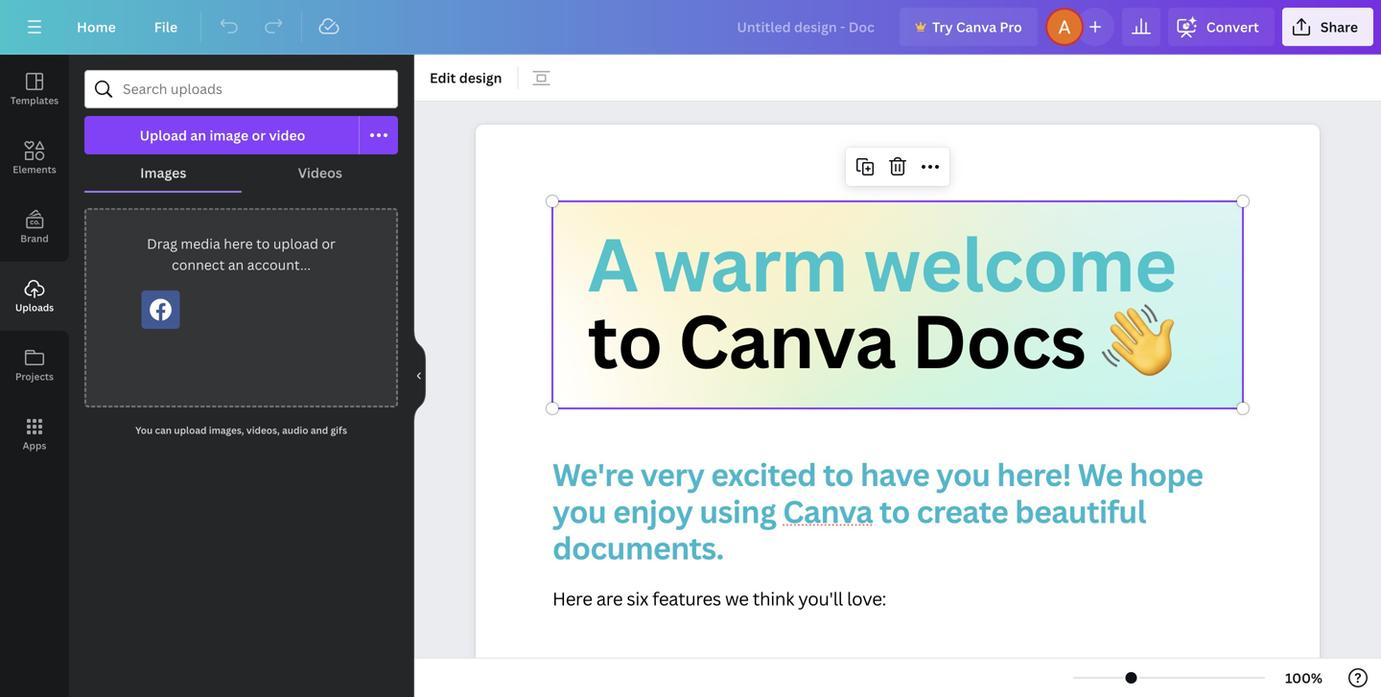 Task type: describe. For each thing, give the bounding box(es) containing it.
documents.
[[553, 527, 724, 569]]

brand button
[[0, 193, 69, 262]]

templates button
[[0, 55, 69, 124]]

create
[[917, 491, 1009, 532]]

uploads button
[[0, 262, 69, 331]]

file
[[154, 18, 178, 36]]

we
[[1078, 454, 1123, 495]]

or inside drag media here to upload or connect an account...
[[322, 235, 336, 253]]

or inside button
[[252, 126, 266, 144]]

audio
[[282, 424, 308, 437]]

connect
[[172, 256, 225, 274]]

projects
[[15, 370, 54, 383]]

videos,
[[247, 424, 280, 437]]

drag
[[147, 235, 177, 253]]

home
[[77, 18, 116, 36]]

design
[[459, 69, 502, 87]]

here are six features we think you'll love:
[[553, 587, 887, 611]]

love:
[[847, 587, 887, 611]]

elements
[[13, 163, 56, 176]]

apps
[[23, 439, 46, 452]]

six
[[627, 587, 649, 611]]

convert
[[1207, 18, 1260, 36]]

convert button
[[1168, 8, 1275, 46]]

an inside button
[[190, 126, 206, 144]]

you
[[135, 424, 153, 437]]

images
[[140, 164, 186, 182]]

side panel tab list
[[0, 55, 69, 469]]

hide image
[[414, 330, 426, 422]]

hope
[[1130, 454, 1204, 495]]

here
[[553, 587, 592, 611]]

a warm welcome
[[588, 214, 1177, 313]]

apps button
[[0, 400, 69, 469]]

canva for docs
[[678, 290, 896, 390]]

👋
[[1102, 290, 1174, 390]]

you'll
[[798, 587, 843, 611]]

canva for pro
[[956, 18, 997, 36]]

templates
[[10, 94, 59, 107]]

excited
[[711, 454, 817, 495]]

we
[[725, 587, 749, 611]]

projects button
[[0, 331, 69, 400]]

upload an image or video
[[140, 126, 305, 144]]

to inside drag media here to upload or connect an account...
[[256, 235, 270, 253]]

welcome
[[864, 214, 1177, 313]]

and
[[311, 424, 328, 437]]

beautiful
[[1015, 491, 1146, 532]]

upload an image or video button
[[84, 116, 360, 154]]

here!
[[997, 454, 1072, 495]]

try
[[932, 18, 953, 36]]



Task type: locate. For each thing, give the bounding box(es) containing it.
an down the here at left
[[228, 256, 244, 274]]

or left video
[[252, 126, 266, 144]]

edit
[[430, 69, 456, 87]]

you right have
[[937, 454, 990, 495]]

you left enjoy
[[553, 491, 607, 532]]

share button
[[1283, 8, 1374, 46]]

we're
[[553, 454, 634, 495]]

upload inside drag media here to upload or connect an account...
[[273, 235, 318, 253]]

have
[[860, 454, 930, 495]]

0 horizontal spatial upload
[[174, 424, 207, 437]]

share
[[1321, 18, 1359, 36]]

pro
[[1000, 18, 1023, 36]]

upload
[[140, 126, 187, 144]]

can
[[155, 424, 172, 437]]

0 vertical spatial canva
[[956, 18, 997, 36]]

1 horizontal spatial or
[[322, 235, 336, 253]]

video
[[269, 126, 305, 144]]

very
[[641, 454, 705, 495]]

home link
[[61, 8, 131, 46]]

0 horizontal spatial you
[[553, 491, 607, 532]]

1 horizontal spatial upload
[[273, 235, 318, 253]]

1 horizontal spatial an
[[228, 256, 244, 274]]

canva inside button
[[956, 18, 997, 36]]

1 vertical spatial an
[[228, 256, 244, 274]]

edit design
[[430, 69, 502, 87]]

1 horizontal spatial you
[[937, 454, 990, 495]]

an inside drag media here to upload or connect an account...
[[228, 256, 244, 274]]

account...
[[247, 256, 311, 274]]

upload right can
[[174, 424, 207, 437]]

main menu bar
[[0, 0, 1382, 55]]

image
[[210, 126, 249, 144]]

upload up account...
[[273, 235, 318, 253]]

using
[[700, 491, 776, 532]]

docs
[[912, 290, 1086, 390]]

elements button
[[0, 124, 69, 193]]

drag media here to upload or connect an account...
[[147, 235, 336, 274]]

features
[[653, 587, 721, 611]]

0 vertical spatial upload
[[273, 235, 318, 253]]

canva
[[956, 18, 997, 36], [678, 290, 896, 390], [783, 491, 873, 532]]

to canva docs 👋
[[588, 290, 1174, 390]]

videos
[[298, 164, 342, 182]]

0 horizontal spatial or
[[252, 126, 266, 144]]

0 vertical spatial an
[[190, 126, 206, 144]]

images,
[[209, 424, 244, 437]]

upload
[[273, 235, 318, 253], [174, 424, 207, 437]]

enjoy
[[613, 491, 693, 532]]

1 vertical spatial or
[[322, 235, 336, 253]]

brand
[[20, 232, 49, 245]]

you
[[937, 454, 990, 495], [553, 491, 607, 532]]

2 vertical spatial canva
[[783, 491, 873, 532]]

think
[[753, 587, 794, 611]]

edit design button
[[422, 62, 510, 93]]

1 vertical spatial canva
[[678, 290, 896, 390]]

0 vertical spatial or
[[252, 126, 266, 144]]

None text field
[[476, 125, 1320, 697]]

100% button
[[1273, 663, 1336, 694]]

to
[[256, 235, 270, 253], [588, 290, 662, 390], [823, 454, 854, 495], [880, 491, 910, 532]]

media
[[181, 235, 221, 253]]

images button
[[84, 154, 242, 191]]

100%
[[1286, 669, 1323, 687]]

warm
[[654, 214, 848, 313]]

videos button
[[242, 154, 398, 191]]

0 horizontal spatial an
[[190, 126, 206, 144]]

a
[[588, 214, 638, 313]]

file button
[[139, 8, 193, 46]]

we're very excited to have you here! we hope you enjoy using canva to create beautiful documents.
[[553, 454, 1210, 569]]

try canva pro button
[[900, 8, 1038, 46]]

try canva pro
[[932, 18, 1023, 36]]

Design title text field
[[722, 8, 892, 46]]

uploads
[[15, 301, 54, 314]]

1 vertical spatial upload
[[174, 424, 207, 437]]

or down videos button
[[322, 235, 336, 253]]

canva inside we're very excited to have you here! we hope you enjoy using canva to create beautiful documents.
[[783, 491, 873, 532]]

or
[[252, 126, 266, 144], [322, 235, 336, 253]]

Search uploads search field
[[123, 71, 386, 107]]

gifs
[[331, 424, 347, 437]]

an left "image"
[[190, 126, 206, 144]]

here
[[224, 235, 253, 253]]

you can upload images, videos, audio and gifs
[[135, 424, 347, 437]]

none text field containing a warm welcome
[[476, 125, 1320, 697]]

an
[[190, 126, 206, 144], [228, 256, 244, 274]]

are
[[597, 587, 623, 611]]



Task type: vqa. For each thing, say whether or not it's contained in the screenshot.
features
yes



